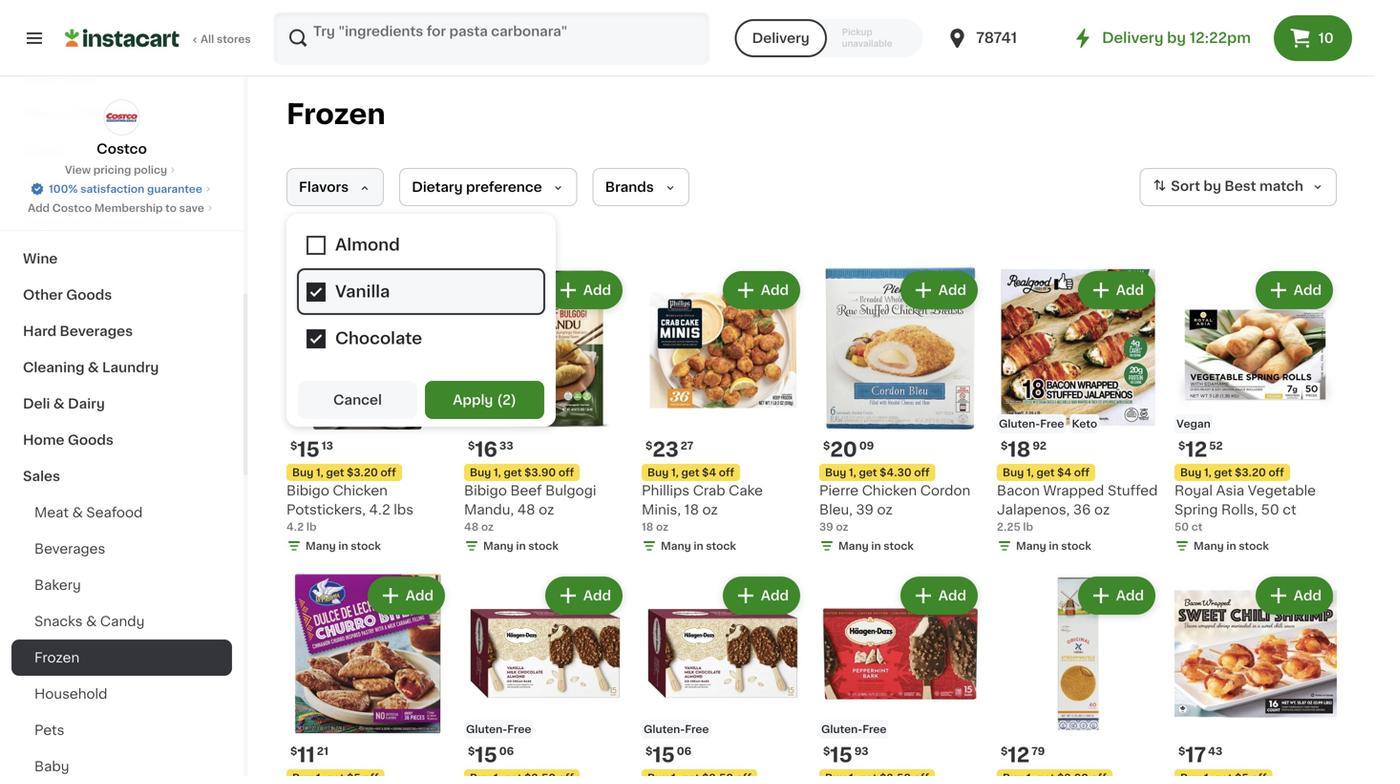 Task type: vqa. For each thing, say whether or not it's contained in the screenshot.
3rd Buy from left
yes



Task type: describe. For each thing, give the bounding box(es) containing it.
goods for home goods
[[68, 434, 114, 447]]

paper goods link
[[11, 168, 232, 204]]

instacart logo image
[[65, 27, 180, 50]]

beer
[[23, 107, 55, 120]]

10
[[1319, 32, 1334, 45]]

0 horizontal spatial ct
[[1192, 522, 1203, 532]]

in for 20
[[871, 541, 881, 552]]

1 vertical spatial 50
[[1175, 522, 1189, 532]]

dietary preference
[[412, 181, 542, 194]]

$ 16 33
[[468, 440, 513, 460]]

cancel button
[[298, 381, 417, 419]]

add costco membership to save
[[28, 203, 204, 213]]

apply
[[453, 394, 493, 407]]

36
[[1073, 503, 1091, 517]]

in for 16
[[516, 541, 526, 552]]

seafood
[[86, 506, 143, 520]]

cake
[[729, 484, 763, 498]]

stuffed
[[1108, 484, 1158, 498]]

bacon wrapped stuffed jalapenos, 36 oz 2.25 lb
[[997, 484, 1158, 532]]

crab
[[693, 484, 725, 498]]

product group containing 18
[[997, 267, 1159, 558]]

93
[[855, 746, 869, 757]]

buy 1, get $3.90 off
[[470, 468, 574, 478]]

get for 12
[[1214, 468, 1233, 478]]

beer & cider
[[23, 107, 111, 120]]

jalapenos,
[[997, 503, 1070, 517]]

service type group
[[735, 19, 923, 57]]

meat & seafood link
[[11, 495, 232, 531]]

many for 16
[[483, 541, 514, 552]]

1 vertical spatial 48
[[464, 522, 479, 532]]

10 button
[[1274, 15, 1352, 61]]

1, for 12
[[1204, 468, 1212, 478]]

by for sort
[[1204, 180, 1222, 193]]

cancel
[[333, 394, 382, 407]]

12 for $ 12 79
[[1008, 745, 1030, 766]]

27
[[681, 441, 694, 451]]

best
[[1225, 180, 1256, 193]]

delivery button
[[735, 19, 827, 57]]

costco logo image
[[104, 99, 140, 136]]

sales link
[[11, 458, 232, 495]]

$3.20 for 12
[[1235, 468, 1266, 478]]

$ inside $ 18 92
[[1001, 441, 1008, 451]]

household link
[[11, 676, 232, 713]]

bakery link
[[11, 567, 232, 604]]

product group containing 11
[[287, 573, 449, 776]]

beef
[[510, 484, 542, 498]]

oz down crab at the right
[[702, 503, 718, 517]]

cleaning
[[23, 361, 85, 374]]

& for meat
[[72, 506, 83, 520]]

vegetable
[[1248, 484, 1316, 498]]

get for 18
[[1037, 468, 1055, 478]]

buy for 15
[[292, 468, 314, 478]]

buy for 20
[[825, 468, 847, 478]]

policy
[[134, 165, 167, 175]]

many for 15
[[306, 541, 336, 552]]

13
[[322, 441, 333, 451]]

deli & dairy link
[[11, 386, 232, 422]]

by for delivery
[[1167, 31, 1186, 45]]

product group containing 17
[[1175, 573, 1337, 776]]

2.25
[[997, 522, 1021, 532]]

buy 1, get $3.20 off for 12
[[1181, 468, 1284, 478]]

oz down 'mandu,'
[[481, 522, 494, 532]]

buy 1, get $4 off for 18
[[1003, 468, 1090, 478]]

1, for 16
[[494, 468, 501, 478]]

bibigo beef bulgogi mandu, 48 oz 48 oz
[[464, 484, 596, 532]]

100%
[[49, 184, 78, 194]]

off for 15
[[381, 468, 396, 478]]

oz inside the bacon wrapped stuffed jalapenos, 36 oz 2.25 lb
[[1094, 503, 1110, 517]]

membership
[[94, 203, 163, 213]]

2 06 from the left
[[677, 746, 692, 757]]

meat & seafood
[[34, 506, 143, 520]]

laundry
[[102, 361, 159, 374]]

liquor link
[[11, 132, 232, 168]]

vegan
[[1177, 419, 1211, 429]]

snacks & candy link
[[11, 604, 232, 640]]

$ inside $ 23 27
[[646, 441, 653, 451]]

sort by
[[1171, 180, 1222, 193]]

bibigo for 16
[[464, 484, 507, 498]]

$4.30
[[880, 468, 912, 478]]

$ 11 21
[[290, 745, 329, 766]]

frozen inside frozen link
[[34, 651, 80, 665]]

$4 for 23
[[702, 468, 716, 478]]

health & personal care link
[[11, 204, 232, 241]]

snacks
[[34, 615, 83, 628]]

0 vertical spatial costco
[[97, 142, 147, 156]]

view pricing policy link
[[65, 162, 179, 178]]

pierre chicken cordon bleu, 39 oz 39 oz
[[819, 484, 971, 532]]

52
[[1209, 441, 1223, 451]]

delivery by 12:22pm link
[[1072, 27, 1251, 50]]

liquor
[[23, 143, 67, 157]]

save
[[179, 203, 204, 213]]

$3.90
[[524, 468, 556, 478]]

care
[[150, 216, 183, 229]]

23
[[653, 440, 679, 460]]

1 $ 15 06 from the left
[[468, 745, 514, 766]]

pets link
[[11, 713, 232, 749]]

16
[[475, 440, 498, 460]]

wine
[[23, 252, 58, 266]]

0 horizontal spatial 39
[[819, 522, 834, 532]]

wrapped
[[1043, 484, 1104, 498]]

flavors
[[299, 181, 349, 194]]

many for 20
[[839, 541, 869, 552]]

3 gluten-free from the left
[[821, 724, 887, 735]]

$ 20 09
[[823, 440, 874, 460]]

flavors button
[[287, 168, 384, 206]]

2 $ 15 06 from the left
[[646, 745, 692, 766]]

09
[[859, 441, 874, 451]]

pierre
[[819, 484, 859, 498]]

off for 16
[[559, 468, 574, 478]]

delivery for delivery by 12:22pm
[[1102, 31, 1164, 45]]

1 gluten-free from the left
[[466, 724, 531, 735]]

view
[[65, 165, 91, 175]]

2 gluten-free from the left
[[644, 724, 709, 735]]

12 for $ 12 52
[[1186, 440, 1207, 460]]

health
[[23, 216, 69, 229]]

snacks & candy
[[34, 615, 145, 628]]

bleu,
[[819, 503, 853, 517]]

$ 23 27
[[646, 440, 694, 460]]

baby
[[34, 760, 69, 774]]

phillips
[[642, 484, 690, 498]]

buy for 16
[[470, 468, 491, 478]]

product group containing 16
[[464, 267, 627, 558]]

health & personal care
[[23, 216, 183, 229]]

costco link
[[97, 99, 147, 159]]

$ inside $ 17 43
[[1179, 746, 1186, 757]]

(
[[497, 394, 502, 407]]

many for 12
[[1194, 541, 1224, 552]]

deli
[[23, 397, 50, 411]]

buy for 23
[[648, 468, 669, 478]]

$ 12 79
[[1001, 745, 1045, 766]]

gluten-free keto
[[999, 419, 1098, 429]]

$ inside the "$ 15 13"
[[290, 441, 297, 451]]

sales
[[23, 470, 60, 483]]

keto
[[1072, 419, 1098, 429]]

$ 17 43
[[1179, 745, 1223, 766]]

household
[[34, 688, 107, 701]]

79
[[1032, 746, 1045, 757]]

1, for 15
[[316, 468, 324, 478]]

brands
[[605, 181, 654, 194]]

get for 15
[[326, 468, 344, 478]]

0 horizontal spatial 18
[[642, 522, 654, 532]]

100% satisfaction guarantee button
[[30, 178, 214, 197]]



Task type: locate. For each thing, give the bounding box(es) containing it.
18
[[1008, 440, 1031, 460], [684, 503, 699, 517], [642, 522, 654, 532]]

home goods link
[[11, 422, 232, 458]]

by left 12:22pm
[[1167, 31, 1186, 45]]

1 vertical spatial costco
[[52, 203, 92, 213]]

& for cleaning
[[88, 361, 99, 374]]

stock down royal asia vegetable spring rolls, 50 ct 50 ct
[[1239, 541, 1269, 552]]

buy 1, get $3.20 off
[[292, 468, 396, 478], [1181, 468, 1284, 478]]

1 horizontal spatial costco
[[97, 142, 147, 156]]

off up crab at the right
[[719, 468, 735, 478]]

$4 up crab at the right
[[702, 468, 716, 478]]

1 vertical spatial ct
[[1192, 522, 1203, 532]]

hard beverages
[[23, 325, 133, 338]]

1 vertical spatial 39
[[819, 522, 834, 532]]

oz down bleu,
[[836, 522, 849, 532]]

1 horizontal spatial ct
[[1283, 503, 1297, 517]]

oz right 36
[[1094, 503, 1110, 517]]

3 buy from the left
[[648, 468, 669, 478]]

1 buy from the left
[[292, 468, 314, 478]]

06
[[499, 746, 514, 757], [677, 746, 692, 757]]

off for 23
[[719, 468, 735, 478]]

chicken inside 'pierre chicken cordon bleu, 39 oz 39 oz'
[[862, 484, 917, 498]]

0 vertical spatial 18
[[1008, 440, 1031, 460]]

2 1, from the left
[[494, 468, 501, 478]]

lbs
[[394, 503, 414, 517]]

dietary
[[412, 181, 463, 194]]

2 buy 1, get $4 off from the left
[[1003, 468, 1090, 478]]

off for 20
[[914, 468, 930, 478]]

2 $4 from the left
[[1057, 468, 1072, 478]]

1 horizontal spatial 18
[[684, 503, 699, 517]]

1, up 'phillips'
[[671, 468, 679, 478]]

many in stock down 'pierre chicken cordon bleu, 39 oz 39 oz'
[[839, 541, 914, 552]]

2 many in stock from the left
[[483, 541, 559, 552]]

many down 'mandu,'
[[483, 541, 514, 552]]

0 horizontal spatial buy 1, get $3.20 off
[[292, 468, 396, 478]]

3 many in stock from the left
[[661, 541, 736, 552]]

1 stock from the left
[[351, 541, 381, 552]]

goods down dairy
[[68, 434, 114, 447]]

stock down phillips crab cake minis, 18 oz 18 oz
[[706, 541, 736, 552]]

many in stock down rolls,
[[1194, 541, 1269, 552]]

many in stock down phillips crab cake minis, 18 oz 18 oz
[[661, 541, 736, 552]]

goods for paper goods
[[67, 180, 112, 193]]

$ 12 52
[[1179, 440, 1223, 460]]

get up "beef"
[[504, 468, 522, 478]]

many down bleu,
[[839, 541, 869, 552]]

many in stock for 15
[[306, 541, 381, 552]]

pets
[[34, 724, 64, 737]]

0 horizontal spatial frozen
[[34, 651, 80, 665]]

other
[[23, 288, 63, 302]]

43
[[1208, 746, 1223, 757]]

18 down minis, at left
[[642, 522, 654, 532]]

3 in from the left
[[694, 541, 704, 552]]

0 horizontal spatial $4
[[702, 468, 716, 478]]

39
[[856, 503, 874, 517], [819, 522, 834, 532]]

21
[[317, 746, 329, 757]]

chicken up potstickers,
[[333, 484, 388, 498]]

1 horizontal spatial bibigo
[[464, 484, 507, 498]]

get
[[326, 468, 344, 478], [504, 468, 522, 478], [681, 468, 700, 478], [859, 468, 877, 478], [1037, 468, 1055, 478], [1214, 468, 1233, 478]]

spring
[[1175, 503, 1218, 517]]

1 buy 1, get $4 off from the left
[[648, 468, 735, 478]]

3 many from the left
[[661, 541, 691, 552]]

stock
[[351, 541, 381, 552], [528, 541, 559, 552], [706, 541, 736, 552], [884, 541, 914, 552], [1061, 541, 1092, 552], [1239, 541, 1269, 552]]

$ inside $ 12 52
[[1179, 441, 1186, 451]]

1 vertical spatial 12
[[1008, 745, 1030, 766]]

off up bulgogi
[[559, 468, 574, 478]]

18 down crab at the right
[[684, 503, 699, 517]]

bibigo inside bibigo beef bulgogi mandu, 48 oz 48 oz
[[464, 484, 507, 498]]

get down 09
[[859, 468, 877, 478]]

many in stock for 12
[[1194, 541, 1269, 552]]

$ inside $ 12 79
[[1001, 746, 1008, 757]]

stock for 16
[[528, 541, 559, 552]]

$4 up wrapped at right bottom
[[1057, 468, 1072, 478]]

6 get from the left
[[1214, 468, 1233, 478]]

2 buy 1, get $3.20 off from the left
[[1181, 468, 1284, 478]]

cider
[[73, 107, 111, 120]]

bibigo for 15
[[287, 484, 329, 498]]

1 get from the left
[[326, 468, 344, 478]]

many in stock for 18
[[1016, 541, 1092, 552]]

6 many from the left
[[1194, 541, 1224, 552]]

39 right bleu,
[[856, 503, 874, 517]]

5 in from the left
[[1049, 541, 1059, 552]]

free
[[1040, 419, 1064, 429], [507, 724, 531, 735], [685, 724, 709, 735], [863, 724, 887, 735]]

get for 20
[[859, 468, 877, 478]]

many in stock for 23
[[661, 541, 736, 552]]

off up vegetable
[[1269, 468, 1284, 478]]

$3.20 up asia
[[1235, 468, 1266, 478]]

5 get from the left
[[1037, 468, 1055, 478]]

stock down bibigo chicken potstickers, 4.2 lbs 4.2 lb on the left bottom of page
[[351, 541, 381, 552]]

satisfaction
[[80, 184, 144, 194]]

6 buy from the left
[[1181, 468, 1202, 478]]

$4 for 18
[[1057, 468, 1072, 478]]

5 many from the left
[[1016, 541, 1046, 552]]

5 many in stock from the left
[[1016, 541, 1092, 552]]

1 1, from the left
[[316, 468, 324, 478]]

1, up pierre
[[849, 468, 857, 478]]

to
[[165, 203, 177, 213]]

0 horizontal spatial 50
[[1175, 522, 1189, 532]]

many down minis, at left
[[661, 541, 691, 552]]

off up wrapped at right bottom
[[1074, 468, 1090, 478]]

1 horizontal spatial 4.2
[[369, 503, 390, 517]]

$ 15 06
[[468, 745, 514, 766], [646, 745, 692, 766]]

stock down 'pierre chicken cordon bleu, 39 oz 39 oz'
[[884, 541, 914, 552]]

get up asia
[[1214, 468, 1233, 478]]

0 vertical spatial ct
[[1283, 503, 1297, 517]]

oz down minis, at left
[[656, 522, 669, 532]]

stores
[[217, 34, 251, 44]]

1 horizontal spatial chicken
[[862, 484, 917, 498]]

frozen
[[287, 101, 386, 128], [34, 651, 80, 665]]

buy for 18
[[1003, 468, 1024, 478]]

many in stock down jalapenos, on the right bottom
[[1016, 541, 1092, 552]]

buy 1, get $3.20 off for 15
[[292, 468, 396, 478]]

in down 'pierre chicken cordon bleu, 39 oz 39 oz'
[[871, 541, 881, 552]]

2 chicken from the left
[[862, 484, 917, 498]]

many down 2.25 at the right bottom of the page
[[1016, 541, 1046, 552]]

many in stock for 16
[[483, 541, 559, 552]]

in down bibigo chicken potstickers, 4.2 lbs 4.2 lb on the left bottom of page
[[338, 541, 348, 552]]

& for beer
[[59, 107, 70, 120]]

delivery for delivery
[[752, 32, 810, 45]]

2 vertical spatial 18
[[642, 522, 654, 532]]

get down 92
[[1037, 468, 1055, 478]]

costco up view pricing policy link
[[97, 142, 147, 156]]

delivery
[[1102, 31, 1164, 45], [752, 32, 810, 45]]

3 off from the left
[[719, 468, 735, 478]]

5 off from the left
[[1074, 468, 1090, 478]]

17
[[1186, 745, 1206, 766]]

buy up royal
[[1181, 468, 1202, 478]]

1 chicken from the left
[[333, 484, 388, 498]]

1 06 from the left
[[499, 746, 514, 757]]

in for 12
[[1227, 541, 1236, 552]]

get for 16
[[504, 468, 522, 478]]

& for deli
[[53, 397, 65, 411]]

bibigo
[[287, 484, 329, 498], [464, 484, 507, 498]]

1 lb from the left
[[306, 522, 317, 532]]

$ inside the $ 20 09
[[823, 441, 830, 451]]

paper goods
[[23, 180, 112, 193]]

off up lbs
[[381, 468, 396, 478]]

home goods
[[23, 434, 114, 447]]

$ 15 93
[[823, 745, 869, 766]]

2 horizontal spatial gluten-free
[[821, 724, 887, 735]]

stock for 15
[[351, 541, 381, 552]]

product group
[[287, 267, 449, 558], [464, 267, 627, 558], [642, 267, 804, 558], [819, 267, 982, 558], [997, 267, 1159, 558], [1175, 267, 1337, 558], [287, 573, 449, 776], [464, 573, 627, 776], [642, 573, 804, 776], [819, 573, 982, 776], [997, 573, 1159, 776], [1175, 573, 1337, 776]]

buy up "bacon"
[[1003, 468, 1024, 478]]

1 in from the left
[[338, 541, 348, 552]]

buy 1, get $3.20 off down 13
[[292, 468, 396, 478]]

1 horizontal spatial $ 15 06
[[646, 745, 692, 766]]

1 $4 from the left
[[702, 468, 716, 478]]

0 horizontal spatial $3.20
[[347, 468, 378, 478]]

& right the deli
[[53, 397, 65, 411]]

wine link
[[11, 241, 232, 277]]

buy 1, get $4 off for 23
[[648, 468, 735, 478]]

1, for 18
[[1027, 468, 1034, 478]]

0 vertical spatial 4.2
[[369, 503, 390, 517]]

& left the candy
[[86, 615, 97, 628]]

3 1, from the left
[[671, 468, 679, 478]]

delivery inside delivery by 12:22pm link
[[1102, 31, 1164, 45]]

frozen link
[[11, 640, 232, 676]]

many for 23
[[661, 541, 691, 552]]

4.2 left lbs
[[369, 503, 390, 517]]

6 off from the left
[[1269, 468, 1284, 478]]

in for 23
[[694, 541, 704, 552]]

6 many in stock from the left
[[1194, 541, 1269, 552]]

stock for 18
[[1061, 541, 1092, 552]]

lb
[[306, 522, 317, 532], [1023, 522, 1033, 532]]

in down phillips crab cake minis, 18 oz 18 oz
[[694, 541, 704, 552]]

100% satisfaction guarantee
[[49, 184, 202, 194]]

3 stock from the left
[[706, 541, 736, 552]]

3 get from the left
[[681, 468, 700, 478]]

1, for 20
[[849, 468, 857, 478]]

1 horizontal spatial $3.20
[[1235, 468, 1266, 478]]

get up crab at the right
[[681, 468, 700, 478]]

goods for other goods
[[66, 288, 112, 302]]

rolls,
[[1222, 503, 1258, 517]]

0 horizontal spatial lb
[[306, 522, 317, 532]]

add button
[[547, 273, 621, 308], [725, 273, 798, 308], [902, 273, 976, 308], [1080, 273, 1154, 308], [1258, 273, 1331, 308], [369, 579, 443, 613], [547, 579, 621, 613], [725, 579, 798, 613], [902, 579, 976, 613], [1080, 579, 1154, 613], [1258, 579, 1331, 613]]

ct down vegetable
[[1283, 503, 1297, 517]]

beverages up bakery
[[34, 542, 105, 556]]

1 vertical spatial 18
[[684, 503, 699, 517]]

33
[[500, 441, 513, 451]]

many down spring
[[1194, 541, 1224, 552]]

buy up 'phillips'
[[648, 468, 669, 478]]

1 vertical spatial beverages
[[34, 542, 105, 556]]

all
[[201, 34, 214, 44]]

1 vertical spatial goods
[[66, 288, 112, 302]]

goods up hard beverages at left top
[[66, 288, 112, 302]]

$ inside $ 11 21
[[290, 746, 297, 757]]

1, up royal
[[1204, 468, 1212, 478]]

1 horizontal spatial frozen
[[287, 101, 386, 128]]

chicken inside bibigo chicken potstickers, 4.2 lbs 4.2 lb
[[333, 484, 388, 498]]

costco down 100% on the left top
[[52, 203, 92, 213]]

1 horizontal spatial 50
[[1261, 503, 1280, 517]]

1 horizontal spatial $4
[[1057, 468, 1072, 478]]

1 horizontal spatial 39
[[856, 503, 874, 517]]

buy down the "$ 15 13"
[[292, 468, 314, 478]]

1 vertical spatial 4.2
[[287, 522, 304, 532]]

beverages link
[[11, 531, 232, 567]]

1 horizontal spatial lb
[[1023, 522, 1033, 532]]

Search field
[[275, 13, 708, 63]]

4 buy from the left
[[825, 468, 847, 478]]

0 vertical spatial 50
[[1261, 503, 1280, 517]]

1 $3.20 from the left
[[347, 468, 378, 478]]

$3.20 up bibigo chicken potstickers, 4.2 lbs 4.2 lb on the left bottom of page
[[347, 468, 378, 478]]

4 get from the left
[[859, 468, 877, 478]]

0 horizontal spatial 06
[[499, 746, 514, 757]]

4 in from the left
[[871, 541, 881, 552]]

in
[[338, 541, 348, 552], [516, 541, 526, 552], [694, 541, 704, 552], [871, 541, 881, 552], [1049, 541, 1059, 552], [1227, 541, 1236, 552]]

buy 1, get $3.20 off up asia
[[1181, 468, 1284, 478]]

2 many from the left
[[483, 541, 514, 552]]

2 get from the left
[[504, 468, 522, 478]]

39 down bleu,
[[819, 522, 834, 532]]

many in stock down bibigo chicken potstickers, 4.2 lbs 4.2 lb on the left bottom of page
[[306, 541, 381, 552]]

1, for 23
[[671, 468, 679, 478]]

0 vertical spatial by
[[1167, 31, 1186, 45]]

2 bibigo from the left
[[464, 484, 507, 498]]

chicken for 15
[[333, 484, 388, 498]]

electronics
[[23, 71, 101, 84]]

get down 13
[[326, 468, 344, 478]]

)
[[511, 394, 517, 407]]

free inside product group
[[1040, 419, 1064, 429]]

oz down buy 1, get $4.30 off
[[877, 503, 893, 517]]

off for 12
[[1269, 468, 1284, 478]]

lb inside the bacon wrapped stuffed jalapenos, 36 oz 2.25 lb
[[1023, 522, 1033, 532]]

0 vertical spatial beverages
[[60, 325, 133, 338]]

1 buy 1, get $3.20 off from the left
[[292, 468, 396, 478]]

& right health
[[72, 216, 83, 229]]

ct
[[1283, 503, 1297, 517], [1192, 522, 1203, 532]]

2
[[502, 394, 511, 407]]

2 stock from the left
[[528, 541, 559, 552]]

goods down view
[[67, 180, 112, 193]]

add costco membership to save link
[[28, 201, 216, 216]]

in down jalapenos, on the right bottom
[[1049, 541, 1059, 552]]

buy 1, get $4 off up crab at the right
[[648, 468, 735, 478]]

gluten- inside product group
[[999, 419, 1040, 429]]

1, up "bacon"
[[1027, 468, 1034, 478]]

buy for 12
[[1181, 468, 1202, 478]]

& up dairy
[[88, 361, 99, 374]]

1 vertical spatial frozen
[[34, 651, 80, 665]]

paper
[[23, 180, 63, 193]]

stock for 12
[[1239, 541, 1269, 552]]

& right meat at the bottom left of the page
[[72, 506, 83, 520]]

many in stock down bibigo beef bulgogi mandu, 48 oz 48 oz
[[483, 541, 559, 552]]

gluten-
[[999, 419, 1040, 429], [466, 724, 507, 735], [644, 724, 685, 735], [821, 724, 863, 735]]

by inside field
[[1204, 180, 1222, 193]]

2 buy from the left
[[470, 468, 491, 478]]

5 1, from the left
[[1027, 468, 1034, 478]]

guarantee
[[147, 184, 202, 194]]

50 down vegetable
[[1261, 503, 1280, 517]]

asia
[[1216, 484, 1245, 498]]

4 1, from the left
[[849, 468, 857, 478]]

product group containing 23
[[642, 267, 804, 558]]

0 vertical spatial 12
[[1186, 440, 1207, 460]]

lb down potstickers,
[[306, 522, 317, 532]]

0 vertical spatial frozen
[[287, 101, 386, 128]]

frozen down snacks
[[34, 651, 80, 665]]

0 horizontal spatial by
[[1167, 31, 1186, 45]]

0 horizontal spatial buy 1, get $4 off
[[648, 468, 735, 478]]

1 bibigo from the left
[[287, 484, 329, 498]]

all stores
[[201, 34, 251, 44]]

bibigo up potstickers,
[[287, 484, 329, 498]]

5 buy from the left
[[1003, 468, 1024, 478]]

buy 1, get $4 off
[[648, 468, 735, 478], [1003, 468, 1090, 478]]

chicken down $4.30
[[862, 484, 917, 498]]

2 $3.20 from the left
[[1235, 468, 1266, 478]]

$ 18 92
[[1001, 440, 1047, 460]]

4 stock from the left
[[884, 541, 914, 552]]

1 horizontal spatial buy 1, get $4 off
[[1003, 468, 1090, 478]]

Best match Sort by field
[[1140, 168, 1337, 206]]

chicken for 20
[[862, 484, 917, 498]]

in for 15
[[338, 541, 348, 552]]

0 vertical spatial goods
[[67, 180, 112, 193]]

2 vertical spatial goods
[[68, 434, 114, 447]]

many for 18
[[1016, 541, 1046, 552]]

stock down bibigo beef bulgogi mandu, 48 oz 48 oz
[[528, 541, 559, 552]]

1 horizontal spatial gluten-free
[[644, 724, 709, 735]]

$3.20 for 15
[[347, 468, 378, 478]]

buy 1, get $4 off down 92
[[1003, 468, 1090, 478]]

product group containing 20
[[819, 267, 982, 558]]

2 lb from the left
[[1023, 522, 1033, 532]]

stock for 23
[[706, 541, 736, 552]]

78741
[[976, 31, 1017, 45]]

None search field
[[273, 11, 710, 65]]

goods inside 'link'
[[67, 180, 112, 193]]

& for snacks
[[86, 615, 97, 628]]

6 stock from the left
[[1239, 541, 1269, 552]]

stock for 20
[[884, 541, 914, 552]]

12:22pm
[[1190, 31, 1251, 45]]

12 left 79
[[1008, 745, 1030, 766]]

0 horizontal spatial bibigo
[[287, 484, 329, 498]]

4 many in stock from the left
[[839, 541, 914, 552]]

0 horizontal spatial costco
[[52, 203, 92, 213]]

4 off from the left
[[914, 468, 930, 478]]

buy down 16
[[470, 468, 491, 478]]

other goods
[[23, 288, 112, 302]]

lb inside bibigo chicken potstickers, 4.2 lbs 4.2 lb
[[306, 522, 317, 532]]

4 many from the left
[[839, 541, 869, 552]]

delivery inside delivery button
[[752, 32, 810, 45]]

2 horizontal spatial 18
[[1008, 440, 1031, 460]]

phillips crab cake minis, 18 oz 18 oz
[[642, 484, 763, 532]]

2 in from the left
[[516, 541, 526, 552]]

1 many in stock from the left
[[306, 541, 381, 552]]

sort
[[1171, 180, 1201, 193]]

2 off from the left
[[559, 468, 574, 478]]

0 horizontal spatial 12
[[1008, 745, 1030, 766]]

brands button
[[593, 168, 689, 206]]

bibigo up 'mandu,'
[[464, 484, 507, 498]]

1, down $ 16 33
[[494, 468, 501, 478]]

bibigo inside bibigo chicken potstickers, 4.2 lbs 4.2 lb
[[287, 484, 329, 498]]

1 horizontal spatial by
[[1204, 180, 1222, 193]]

$ inside $ 15 93
[[823, 746, 830, 757]]

5 stock from the left
[[1061, 541, 1092, 552]]

$ 15 13
[[290, 440, 333, 460]]

$ inside $ 16 33
[[468, 441, 475, 451]]

off right $4.30
[[914, 468, 930, 478]]

1 horizontal spatial 48
[[517, 503, 535, 517]]

1 horizontal spatial buy 1, get $3.20 off
[[1181, 468, 1284, 478]]

1,
[[316, 468, 324, 478], [494, 468, 501, 478], [671, 468, 679, 478], [849, 468, 857, 478], [1027, 468, 1034, 478], [1204, 468, 1212, 478]]

buy up pierre
[[825, 468, 847, 478]]

&
[[59, 107, 70, 120], [72, 216, 83, 229], [88, 361, 99, 374], [53, 397, 65, 411], [72, 506, 83, 520], [86, 615, 97, 628]]

many down potstickers,
[[306, 541, 336, 552]]

in for 18
[[1049, 541, 1059, 552]]

12 left 52
[[1186, 440, 1207, 460]]

1 horizontal spatial 12
[[1186, 440, 1207, 460]]

minis,
[[642, 503, 681, 517]]

dairy
[[68, 397, 105, 411]]

off for 18
[[1074, 468, 1090, 478]]

hard beverages link
[[11, 313, 232, 350]]

48 down 'mandu,'
[[464, 522, 479, 532]]

deli & dairy
[[23, 397, 105, 411]]

0 vertical spatial 39
[[856, 503, 874, 517]]

0 horizontal spatial delivery
[[752, 32, 810, 45]]

0 horizontal spatial chicken
[[333, 484, 388, 498]]

dietary preference button
[[399, 168, 578, 206]]

many in stock for 20
[[839, 541, 914, 552]]

0 vertical spatial 48
[[517, 503, 535, 517]]

4.2 down potstickers,
[[287, 522, 304, 532]]

48 down "beef"
[[517, 503, 535, 517]]

oz
[[539, 503, 554, 517], [702, 503, 718, 517], [877, 503, 893, 517], [1094, 503, 1110, 517], [481, 522, 494, 532], [656, 522, 669, 532], [836, 522, 849, 532]]

1 vertical spatial by
[[1204, 180, 1222, 193]]

beverages up cleaning & laundry
[[60, 325, 133, 338]]

& right beer
[[59, 107, 70, 120]]

6 in from the left
[[1227, 541, 1236, 552]]

lb down jalapenos, on the right bottom
[[1023, 522, 1033, 532]]

ct down spring
[[1192, 522, 1203, 532]]

1 many from the left
[[306, 541, 336, 552]]

1 horizontal spatial delivery
[[1102, 31, 1164, 45]]

1, down the "$ 15 13"
[[316, 468, 324, 478]]

0 horizontal spatial $ 15 06
[[468, 745, 514, 766]]

0 horizontal spatial 48
[[464, 522, 479, 532]]

in down rolls,
[[1227, 541, 1236, 552]]

92
[[1033, 441, 1047, 451]]

oz down "beef"
[[539, 503, 554, 517]]

18 left 92
[[1008, 440, 1031, 460]]

0 horizontal spatial gluten-free
[[466, 724, 531, 735]]

frozen up flavors dropdown button
[[287, 101, 386, 128]]

1 horizontal spatial 06
[[677, 746, 692, 757]]

0 horizontal spatial 4.2
[[287, 522, 304, 532]]

50 down spring
[[1175, 522, 1189, 532]]

in down bibigo beef bulgogi mandu, 48 oz 48 oz
[[516, 541, 526, 552]]

& for health
[[72, 216, 83, 229]]

get for 23
[[681, 468, 700, 478]]

1 off from the left
[[381, 468, 396, 478]]

stock down 36
[[1061, 541, 1092, 552]]

hard
[[23, 325, 56, 338]]

6 1, from the left
[[1204, 468, 1212, 478]]



